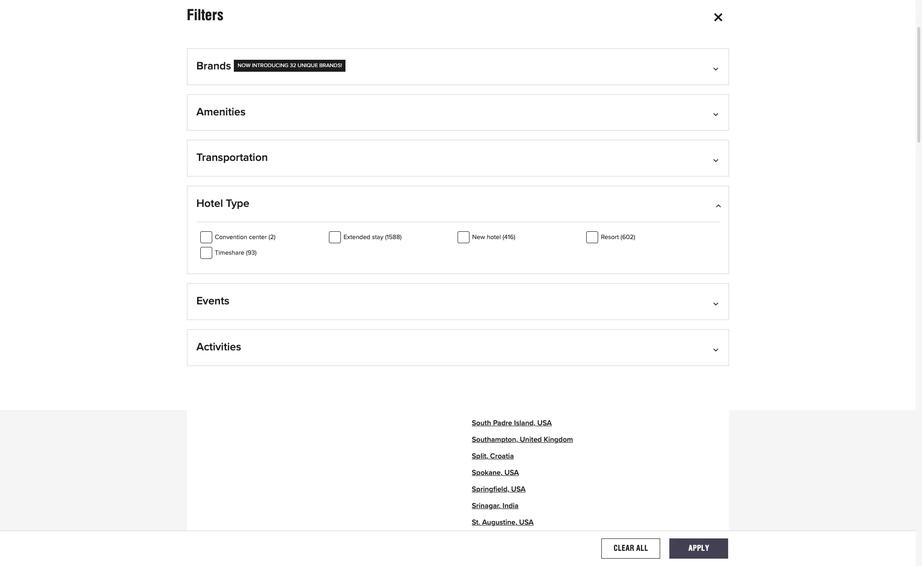 Task type: vqa. For each thing, say whether or not it's contained in the screenshot.
arrow down image corresponding to Events
yes



Task type: describe. For each thing, give the bounding box(es) containing it.
arrow down image for events
[[715, 300, 720, 307]]

spokane, usa
[[472, 469, 519, 477]]

split, croatia link
[[472, 453, 514, 460]]

st. augustine, usa link
[[472, 519, 534, 526]]

new hotel (416)
[[473, 234, 516, 241]]

augustine,
[[483, 519, 518, 526]]

activities
[[197, 342, 241, 353]]

hotel
[[487, 234, 501, 241]]

sioux for sioux city, usa
[[472, 221, 490, 228]]

southampton,
[[472, 436, 518, 443]]

spokane,
[[472, 469, 503, 477]]

st. augustine, usa
[[472, 519, 534, 526]]

hotel type
[[197, 198, 250, 209]]

skiathos,
[[472, 271, 502, 278]]

convention
[[215, 234, 247, 241]]

timeshare (93)
[[215, 250, 257, 256]]

falls,
[[492, 237, 509, 245]]

hotel type heading
[[197, 197, 720, 222]]

timeshare
[[215, 250, 245, 256]]

resort
[[601, 234, 619, 241]]

amenities
[[197, 106, 246, 118]]

southampton, united kingdom link
[[472, 436, 574, 443]]

clear all button
[[602, 538, 661, 559]]

(602)
[[621, 234, 636, 241]]

sioux falls, usa
[[472, 237, 526, 245]]

amenities heading
[[197, 106, 720, 130]]

brands heading
[[197, 60, 720, 84]]

convention center (2)
[[215, 234, 276, 241]]

greece
[[504, 271, 528, 278]]

padre
[[493, 420, 513, 427]]

hotel
[[197, 198, 223, 209]]

arrow down image for activities
[[715, 345, 720, 353]]

unique
[[298, 63, 318, 69]]

arrow down image inside brands heading
[[715, 64, 720, 72]]

(93)
[[246, 250, 257, 256]]

springfield, usa link
[[472, 486, 526, 493]]

sioux city, usa link
[[472, 221, 523, 228]]

clear all
[[614, 544, 649, 553]]

split, croatia
[[472, 453, 514, 460]]

brands
[[197, 61, 231, 72]]

st.
[[472, 519, 481, 526]]

transportation heading
[[197, 151, 720, 176]]

filters
[[187, 6, 224, 24]]

split,
[[472, 453, 489, 460]]

south
[[472, 420, 492, 427]]

usa right island,
[[538, 420, 552, 427]]



Task type: locate. For each thing, give the bounding box(es) containing it.
india
[[503, 502, 519, 510]]

spokane, usa link
[[472, 469, 519, 477]]

stay
[[372, 234, 384, 241]]

sioux
[[472, 221, 490, 228], [472, 237, 490, 245]]

srinagar, india
[[472, 502, 519, 510]]

arrow down image inside activities heading
[[715, 345, 720, 353]]

(416)
[[503, 234, 516, 241]]

2 arrow down image from the top
[[715, 156, 720, 163]]

arrow down image inside the amenities heading
[[715, 110, 720, 118]]

arrow down image inside transportation heading
[[715, 156, 720, 163]]

arrow down image for transportation
[[715, 156, 720, 163]]

sioux for sioux falls, usa
[[472, 237, 490, 245]]

usa right falls, in the top of the page
[[511, 237, 526, 245]]

2 arrow down image from the top
[[715, 345, 720, 353]]

2 sioux from the top
[[472, 237, 490, 245]]

arrow down image for amenities
[[715, 110, 720, 118]]

1 vertical spatial sioux
[[472, 237, 490, 245]]

croatia
[[490, 453, 514, 460]]

32
[[290, 63, 296, 69]]

sioux falls, usa link
[[472, 237, 526, 245]]

1 vertical spatial arrow down image
[[715, 345, 720, 353]]

0 vertical spatial arrow down image
[[715, 110, 720, 118]]

new
[[473, 234, 485, 241]]

introducing
[[252, 63, 289, 69]]

usa down croatia
[[505, 469, 519, 477]]

1 arrow down image from the top
[[715, 110, 720, 118]]

city,
[[492, 221, 507, 228]]

transportation
[[197, 152, 268, 163]]

(2)
[[269, 234, 276, 241]]

now
[[238, 63, 251, 69]]

extended stay (1588)
[[344, 234, 402, 241]]

south padre island, usa
[[472, 420, 552, 427]]

brands now introducing 32 unique brands!
[[197, 61, 342, 72]]

0 vertical spatial arrow down image
[[715, 64, 720, 72]]

2 vertical spatial arrow down image
[[715, 300, 720, 307]]

srinagar,
[[472, 502, 501, 510]]

resort (602)
[[601, 234, 636, 241]]

brands!
[[320, 63, 342, 69]]

events heading
[[197, 295, 720, 320]]

south padre island, usa link
[[472, 420, 552, 427]]

apply button
[[670, 538, 729, 559]]

arrow down image
[[715, 64, 720, 72], [715, 156, 720, 163], [715, 300, 720, 307]]

1 vertical spatial arrow down image
[[715, 156, 720, 163]]

events
[[197, 296, 230, 307]]

arrow up image
[[715, 202, 720, 209]]

1 arrow down image from the top
[[715, 64, 720, 72]]

apply
[[689, 544, 710, 553]]

activities heading
[[197, 341, 720, 365]]

all
[[637, 544, 649, 553]]

usa
[[508, 221, 523, 228], [511, 237, 526, 245], [538, 420, 552, 427], [505, 469, 519, 477], [512, 486, 526, 493], [520, 519, 534, 526]]

island,
[[515, 420, 536, 427]]

kingdom
[[544, 436, 574, 443]]

skiathos, greece link
[[472, 271, 528, 278]]

arrow down image
[[715, 110, 720, 118], [715, 345, 720, 353]]

springfield,
[[472, 486, 510, 493]]

united
[[520, 436, 542, 443]]

arrow down image inside the events heading
[[715, 300, 720, 307]]

springfield, usa
[[472, 486, 526, 493]]

(1588)
[[385, 234, 402, 241]]

usa up (416)
[[508, 221, 523, 228]]

clear
[[614, 544, 635, 553]]

center
[[249, 234, 267, 241]]

extended
[[344, 234, 371, 241]]

1 sioux from the top
[[472, 221, 490, 228]]

usa right augustine,
[[520, 519, 534, 526]]

0 vertical spatial sioux
[[472, 221, 490, 228]]

usa up india
[[512, 486, 526, 493]]

3 arrow down image from the top
[[715, 300, 720, 307]]

sioux city, usa
[[472, 221, 523, 228]]

srinagar, india link
[[472, 502, 519, 510]]

southampton, united kingdom
[[472, 436, 574, 443]]

type
[[226, 198, 250, 209]]

skiathos, greece
[[472, 271, 528, 278]]



